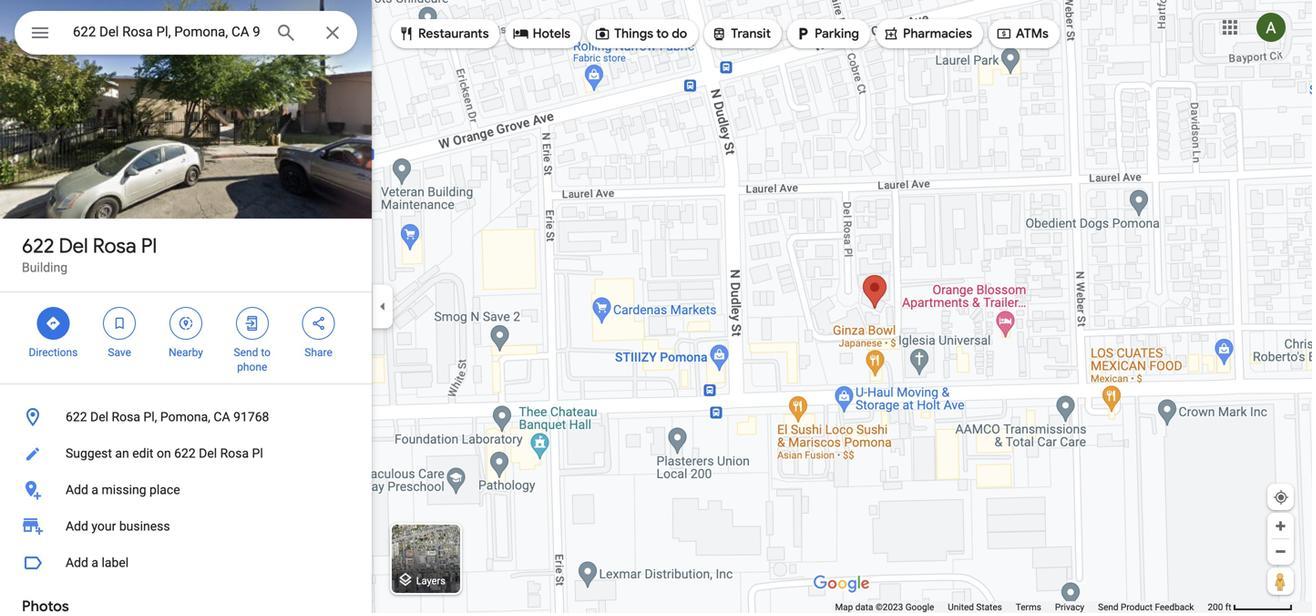 Task type: vqa. For each thing, say whether or not it's contained in the screenshot.


Task type: describe. For each thing, give the bounding box(es) containing it.
2 vertical spatial del
[[199, 446, 217, 461]]

zoom in image
[[1275, 520, 1288, 533]]

622 for pl,
[[66, 410, 87, 425]]

 transit
[[711, 24, 771, 44]]

2 vertical spatial rosa
[[220, 446, 249, 461]]

place
[[150, 483, 180, 498]]

directions
[[29, 346, 78, 359]]


[[29, 20, 51, 46]]

united states button
[[948, 602, 1003, 614]]


[[795, 24, 812, 44]]

a for missing
[[92, 483, 98, 498]]

ca
[[214, 410, 230, 425]]

missing
[[102, 483, 146, 498]]

footer inside the 'google maps' element
[[836, 602, 1208, 614]]

terms
[[1016, 602, 1042, 613]]

parking
[[815, 26, 860, 42]]


[[244, 314, 261, 334]]

phone
[[237, 361, 267, 374]]

200 ft button
[[1208, 602, 1294, 613]]


[[595, 24, 611, 44]]

atms
[[1017, 26, 1049, 42]]


[[398, 24, 415, 44]]

add for add a label
[[66, 556, 88, 571]]

share
[[305, 346, 333, 359]]

feedback
[[1156, 602, 1195, 613]]

del for pl,
[[90, 410, 109, 425]]

ft
[[1226, 602, 1232, 613]]

suggest
[[66, 446, 112, 461]]

united
[[948, 602, 975, 613]]

none field inside 622 del rosa pl, pomona, ca 91768 field
[[73, 21, 261, 43]]

your
[[92, 519, 116, 534]]

 parking
[[795, 24, 860, 44]]

send for send product feedback
[[1099, 602, 1119, 613]]

pl inside button
[[252, 446, 263, 461]]


[[311, 314, 327, 334]]

 restaurants
[[398, 24, 489, 44]]

pl,
[[144, 410, 157, 425]]

 hotels
[[513, 24, 571, 44]]

google maps element
[[0, 0, 1313, 614]]

send product feedback button
[[1099, 602, 1195, 614]]

building
[[22, 260, 68, 275]]

del for pl
[[59, 233, 88, 259]]

add your business
[[66, 519, 170, 534]]


[[178, 314, 194, 334]]

on
[[157, 446, 171, 461]]

 pharmacies
[[883, 24, 973, 44]]

pl inside 622 del rosa pl building
[[141, 233, 157, 259]]

622 Del Rosa Pl, Pomona, CA 91768 field
[[15, 11, 357, 55]]

collapse side panel image
[[373, 297, 393, 317]]

622 inside suggest an edit on 622 del rosa pl button
[[174, 446, 196, 461]]


[[996, 24, 1013, 44]]


[[45, 314, 61, 334]]

200
[[1208, 602, 1224, 613]]

send to phone
[[234, 346, 271, 374]]

rosa for pl,
[[112, 410, 140, 425]]

 search field
[[15, 11, 357, 58]]

rosa for pl
[[93, 233, 136, 259]]

map data ©2023 google
[[836, 602, 935, 613]]

add a label
[[66, 556, 129, 571]]



Task type: locate. For each thing, give the bounding box(es) containing it.
622 del rosa pl building
[[22, 233, 157, 275]]

0 vertical spatial pl
[[141, 233, 157, 259]]

a left label
[[92, 556, 98, 571]]

©2023
[[876, 602, 904, 613]]

privacy
[[1056, 602, 1085, 613]]

suggest an edit on 622 del rosa pl
[[66, 446, 263, 461]]

google account: angela cha  
(angela.cha@adept.ai) image
[[1257, 13, 1286, 42]]

zoom out image
[[1275, 545, 1288, 559]]

to inside send to phone
[[261, 346, 271, 359]]

united states
[[948, 602, 1003, 613]]

add a label button
[[0, 545, 372, 582]]

send left product
[[1099, 602, 1119, 613]]

0 vertical spatial add
[[66, 483, 88, 498]]

1 horizontal spatial pl
[[252, 446, 263, 461]]

0 vertical spatial send
[[234, 346, 258, 359]]

622 up "building"
[[22, 233, 54, 259]]

a left 'missing'
[[92, 483, 98, 498]]

send for send to phone
[[234, 346, 258, 359]]

a
[[92, 483, 98, 498], [92, 556, 98, 571]]

add down suggest
[[66, 483, 88, 498]]

send up phone
[[234, 346, 258, 359]]

del up "building"
[[59, 233, 88, 259]]

hotels
[[533, 26, 571, 42]]

privacy button
[[1056, 602, 1085, 614]]

to left do
[[657, 26, 669, 42]]

a inside 'button'
[[92, 556, 98, 571]]

footer containing map data ©2023 google
[[836, 602, 1208, 614]]

del
[[59, 233, 88, 259], [90, 410, 109, 425], [199, 446, 217, 461]]

2 add from the top
[[66, 519, 88, 534]]

nearby
[[169, 346, 203, 359]]

map
[[836, 602, 854, 613]]

2 horizontal spatial 622
[[174, 446, 196, 461]]

1 horizontal spatial send
[[1099, 602, 1119, 613]]

0 vertical spatial a
[[92, 483, 98, 498]]

to
[[657, 26, 669, 42], [261, 346, 271, 359]]

add
[[66, 483, 88, 498], [66, 519, 88, 534], [66, 556, 88, 571]]

2 horizontal spatial del
[[199, 446, 217, 461]]

do
[[672, 26, 688, 42]]

del inside 622 del rosa pl building
[[59, 233, 88, 259]]

rosa left pl,
[[112, 410, 140, 425]]

states
[[977, 602, 1003, 613]]

0 horizontal spatial pl
[[141, 233, 157, 259]]

add a missing place button
[[0, 472, 372, 509]]

622 inside 622 del rosa pl, pomona, ca 91768 button
[[66, 410, 87, 425]]

show your location image
[[1274, 490, 1290, 506]]

google
[[906, 602, 935, 613]]

restaurants
[[418, 26, 489, 42]]

 things to do
[[595, 24, 688, 44]]

0 vertical spatial 622
[[22, 233, 54, 259]]

to up phone
[[261, 346, 271, 359]]

show street view coverage image
[[1268, 568, 1295, 595]]

add left label
[[66, 556, 88, 571]]

1 vertical spatial rosa
[[112, 410, 140, 425]]

1 add from the top
[[66, 483, 88, 498]]

add inside button
[[66, 483, 88, 498]]

 button
[[15, 11, 66, 58]]

 atms
[[996, 24, 1049, 44]]

1 vertical spatial 622
[[66, 410, 87, 425]]

622 del rosa pl, pomona, ca 91768
[[66, 410, 269, 425]]

0 horizontal spatial del
[[59, 233, 88, 259]]

data
[[856, 602, 874, 613]]


[[883, 24, 900, 44]]

send inside send to phone
[[234, 346, 258, 359]]

layers
[[416, 576, 446, 587]]

save
[[108, 346, 131, 359]]

add inside 'button'
[[66, 556, 88, 571]]

terms button
[[1016, 602, 1042, 614]]

0 horizontal spatial send
[[234, 346, 258, 359]]

pomona,
[[160, 410, 211, 425]]

add left your
[[66, 519, 88, 534]]

rosa inside 622 del rosa pl building
[[93, 233, 136, 259]]

2 vertical spatial add
[[66, 556, 88, 571]]

a inside button
[[92, 483, 98, 498]]

622 up suggest
[[66, 410, 87, 425]]

send product feedback
[[1099, 602, 1195, 613]]

0 horizontal spatial 622
[[22, 233, 54, 259]]

1 vertical spatial to
[[261, 346, 271, 359]]


[[513, 24, 529, 44]]

622 del rosa pl main content
[[0, 0, 372, 614]]

622 inside 622 del rosa pl building
[[22, 233, 54, 259]]

1 vertical spatial send
[[1099, 602, 1119, 613]]

1 a from the top
[[92, 483, 98, 498]]

edit
[[132, 446, 154, 461]]

1 vertical spatial del
[[90, 410, 109, 425]]

del down ca
[[199, 446, 217, 461]]

0 vertical spatial to
[[657, 26, 669, 42]]

200 ft
[[1208, 602, 1232, 613]]

3 add from the top
[[66, 556, 88, 571]]

2 vertical spatial 622
[[174, 446, 196, 461]]

a for label
[[92, 556, 98, 571]]

1 vertical spatial a
[[92, 556, 98, 571]]

to inside  things to do
[[657, 26, 669, 42]]

actions for 622 del rosa pl region
[[0, 293, 372, 384]]

add your business link
[[0, 509, 372, 545]]

2 a from the top
[[92, 556, 98, 571]]

622 for pl
[[22, 233, 54, 259]]

0 horizontal spatial to
[[261, 346, 271, 359]]

1 vertical spatial add
[[66, 519, 88, 534]]

things
[[615, 26, 654, 42]]


[[711, 24, 728, 44]]

business
[[119, 519, 170, 534]]

del up suggest
[[90, 410, 109, 425]]

622 del rosa pl, pomona, ca 91768 button
[[0, 399, 372, 436]]

rosa
[[93, 233, 136, 259], [112, 410, 140, 425], [220, 446, 249, 461]]

rosa down ca
[[220, 446, 249, 461]]

622
[[22, 233, 54, 259], [66, 410, 87, 425], [174, 446, 196, 461]]

rosa up 
[[93, 233, 136, 259]]

None field
[[73, 21, 261, 43]]

transit
[[731, 26, 771, 42]]

send
[[234, 346, 258, 359], [1099, 602, 1119, 613]]

0 vertical spatial rosa
[[93, 233, 136, 259]]

label
[[102, 556, 129, 571]]

footer
[[836, 602, 1208, 614]]

add a missing place
[[66, 483, 180, 498]]

1 horizontal spatial 622
[[66, 410, 87, 425]]

product
[[1121, 602, 1153, 613]]

1 horizontal spatial to
[[657, 26, 669, 42]]

pharmacies
[[904, 26, 973, 42]]

1 vertical spatial pl
[[252, 446, 263, 461]]

pl
[[141, 233, 157, 259], [252, 446, 263, 461]]

suggest an edit on 622 del rosa pl button
[[0, 436, 372, 472]]

add for add a missing place
[[66, 483, 88, 498]]

622 right on
[[174, 446, 196, 461]]

0 vertical spatial del
[[59, 233, 88, 259]]

send inside send product feedback button
[[1099, 602, 1119, 613]]

an
[[115, 446, 129, 461]]

1 horizontal spatial del
[[90, 410, 109, 425]]


[[111, 314, 128, 334]]

add for add your business
[[66, 519, 88, 534]]

91768
[[234, 410, 269, 425]]



